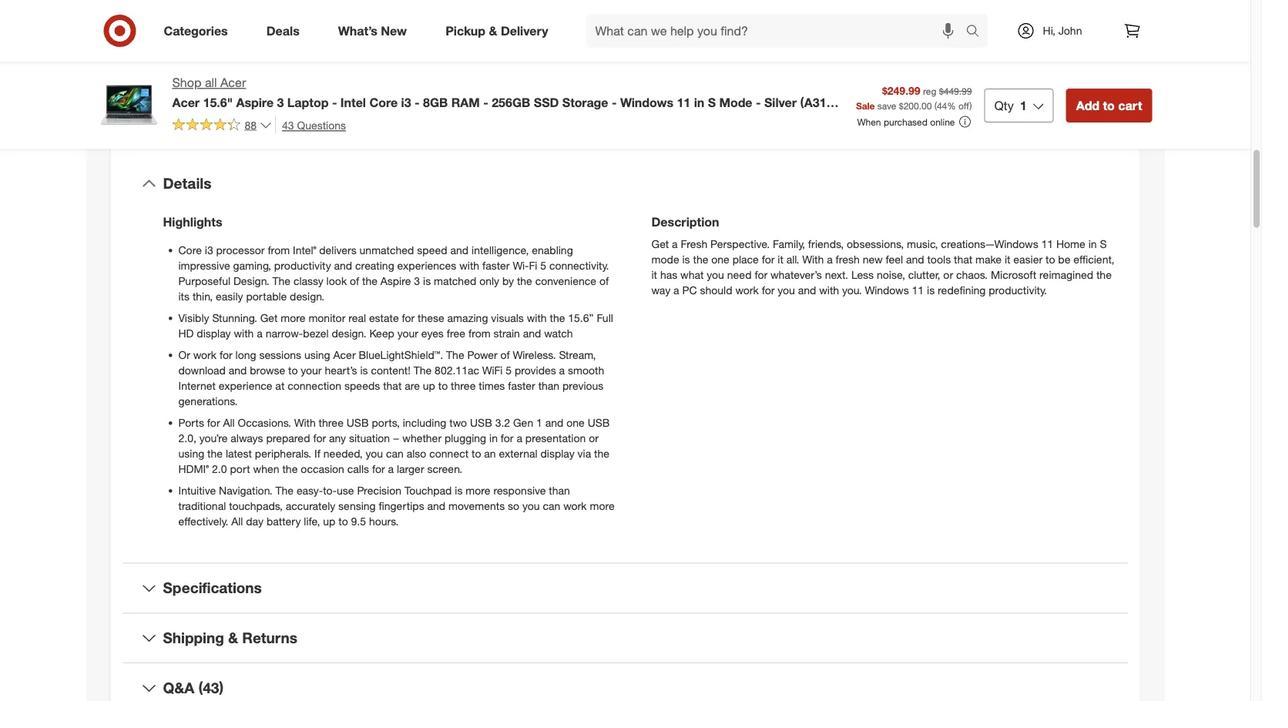 Task type: locate. For each thing, give the bounding box(es) containing it.
the up "watch"
[[550, 311, 565, 325]]

0 horizontal spatial display
[[197, 326, 231, 340]]

to left 9.5
[[339, 514, 348, 528]]

i3 inside shop all acer acer 15.6" aspire 3 laptop - intel core i3 - 8gb ram - 256gb ssd storage - windows 11 in s mode - silver (a315- 58-350l)
[[401, 95, 411, 110]]

all up you're
[[223, 416, 235, 429]]

0 horizontal spatial one
[[567, 416, 585, 429]]

0 vertical spatial s
[[708, 95, 716, 110]]

work down via
[[564, 499, 587, 512]]

1 right qty
[[1020, 98, 1027, 113]]

to down sessions
[[288, 363, 298, 377]]

1 vertical spatial s
[[1100, 237, 1107, 251]]

new
[[381, 23, 407, 38]]

aspire inside shop all acer acer 15.6" aspire 3 laptop - intel core i3 - 8gb ram - 256gb ssd storage - windows 11 in s mode - silver (a315- 58-350l)
[[236, 95, 274, 110]]

one up need
[[712, 252, 730, 266]]

can down the –
[[386, 447, 404, 460]]

with down the friends,
[[803, 252, 824, 266]]

1 horizontal spatial it
[[778, 252, 784, 266]]

your
[[397, 326, 418, 340], [301, 363, 322, 377]]

plugging
[[445, 431, 486, 445]]

impressive
[[178, 259, 230, 272]]

more up narrow- in the top of the page
[[281, 311, 306, 325]]

what's new link
[[325, 14, 426, 48]]

and up presentation
[[545, 416, 564, 429]]

0 horizontal spatial get
[[260, 311, 278, 325]]

with inside core i3 processor from intel® delivers unmatched speed and intelligence, enabling impressive gaming, productivity and creating experiences with faster wi-fi 5 connectivity. purposeful design.  the classy look of the aspire 3 is matched only by the convenience of its thin, easily portable design.
[[459, 259, 479, 272]]

in up an
[[489, 431, 498, 445]]

feel
[[886, 252, 903, 266]]

0 vertical spatial using
[[304, 348, 330, 361]]

all inside ports for all occasions.  with three usb ports, including two usb 3.2 gen 1 and one usb 2.0, you're always prepared for any situation – whether plugging in for a presentation or using the latest peripherals. if needed, you can also connect to an external display via the hdmi® 2.0 port when the occasion calls for a larger screen.
[[223, 416, 235, 429]]

0 horizontal spatial with
[[294, 416, 316, 429]]

with inside ports for all occasions.  with three usb ports, including two usb 3.2 gen 1 and one usb 2.0, you're always prepared for any situation – whether plugging in for a presentation or using the latest peripherals. if needed, you can also connect to an external display via the hdmi® 2.0 port when the occasion calls for a larger screen.
[[294, 416, 316, 429]]

in inside description get a fresh perspective.  family, friends, obsessions, music, creations—windows 11 home in s mode is the one place for it all. with a fresh new feel and tools that make it easier to be efficient, it has what you need for whatever's next. less noise, clutter, or chaos. microsoft reimagined the way a pc should work for you and with you. windows 11 is redefining productivity.
[[1089, 237, 1097, 251]]

0 horizontal spatial work
[[193, 348, 217, 361]]

(a315-
[[800, 95, 838, 110]]

core right intel
[[369, 95, 398, 110]]

home
[[1057, 237, 1086, 251]]

three up any
[[319, 416, 344, 429]]

1 vertical spatial than
[[549, 484, 570, 497]]

2 horizontal spatial work
[[736, 283, 759, 297]]

visibly stunning.  get more monitor real estate for these amazing visuals with the 15.6" full hd display with a narrow-bezel design. keep your eyes free from strain and watch
[[178, 311, 613, 340]]

for right need
[[755, 268, 768, 281]]

1 horizontal spatial that
[[954, 252, 973, 266]]

convenience
[[535, 274, 597, 288]]

1 inside ports for all occasions.  with three usb ports, including two usb 3.2 gen 1 and one usb 2.0, you're always prepared for any situation – whether plugging in for a presentation or using the latest peripherals. if needed, you can also connect to an external display via the hdmi® 2.0 port when the occasion calls for a larger screen.
[[537, 416, 543, 429]]

5 inside the or work for long sessions using acer bluelightshield™.                       the power of wireless.  stream, download and browse to your heart's is content! the 802.11ac wifi 5 provides a smooth internet experience at connection speeds that are up to three times faster than previous generations.
[[506, 363, 512, 377]]

What can we help you find? suggestions appear below search field
[[586, 14, 970, 48]]

0 vertical spatial that
[[954, 252, 973, 266]]

1 vertical spatial 1
[[537, 416, 543, 429]]

2 vertical spatial acer
[[333, 348, 356, 361]]

1 vertical spatial design.
[[332, 326, 366, 340]]

your up connection
[[301, 363, 322, 377]]

get inside visibly stunning.  get more monitor real estate for these amazing visuals with the 15.6" full hd display with a narrow-bezel design. keep your eyes free from strain and watch
[[260, 311, 278, 325]]

or inside ports for all occasions.  with three usb ports, including two usb 3.2 gen 1 and one usb 2.0, you're always prepared for any situation – whether plugging in for a presentation or using the latest peripherals. if needed, you can also connect to an external display via the hdmi® 2.0 port when the occasion calls for a larger screen.
[[589, 431, 599, 445]]

1 vertical spatial in
[[1089, 237, 1097, 251]]

than inside intuitive navigation.  the easy-to-use precision touchpad is more responsive than traditional touchpads, accurately sensing fingertips and movements so you can work more effectively.                                                                                                                                   all day battery life, up to 9.5 hours.
[[549, 484, 570, 497]]

1 vertical spatial aspire
[[381, 274, 411, 288]]

1 vertical spatial i3
[[205, 243, 213, 257]]

3 up 43 at the left top of page
[[277, 95, 284, 110]]

battery
[[267, 514, 301, 528]]

design. down classy
[[290, 289, 325, 303]]

experiences
[[397, 259, 456, 272]]

0 vertical spatial acer
[[220, 75, 246, 90]]

0 horizontal spatial aspire
[[236, 95, 274, 110]]

0 horizontal spatial in
[[489, 431, 498, 445]]

you right so on the left
[[523, 499, 540, 512]]

browse
[[250, 363, 285, 377]]

- right storage
[[612, 95, 617, 110]]

with down stunning.
[[234, 326, 254, 340]]

these
[[418, 311, 444, 325]]

more inside button
[[334, 51, 362, 66]]

three inside ports for all occasions.  with three usb ports, including two usb 3.2 gen 1 and one usb 2.0, you're always prepared for any situation – whether plugging in for a presentation or using the latest peripherals. if needed, you can also connect to an external display via the hdmi® 2.0 port when the occasion calls for a larger screen.
[[319, 416, 344, 429]]

music,
[[907, 237, 938, 251]]

1 vertical spatial your
[[301, 363, 322, 377]]

2 horizontal spatial usb
[[588, 416, 610, 429]]

1 horizontal spatial 11
[[912, 283, 924, 297]]

using down bezel
[[304, 348, 330, 361]]

reg
[[923, 85, 937, 97]]

connectivity.
[[549, 259, 609, 272]]

is down the experiences
[[423, 274, 431, 288]]

s left mode
[[708, 95, 716, 110]]

get up mode
[[652, 237, 669, 251]]

of up wifi
[[501, 348, 510, 361]]

from inside visibly stunning.  get more monitor real estate for these amazing visuals with the 15.6" full hd display with a narrow-bezel design. keep your eyes free from strain and watch
[[469, 326, 491, 340]]

windows down noise,
[[865, 283, 909, 297]]

2 usb from the left
[[470, 416, 492, 429]]

0 horizontal spatial core
[[178, 243, 202, 257]]

display inside ports for all occasions.  with three usb ports, including two usb 3.2 gen 1 and one usb 2.0, you're always prepared for any situation – whether plugging in for a presentation or using the latest peripherals. if needed, you can also connect to an external display via the hdmi® 2.0 port when the occasion calls for a larger screen.
[[541, 447, 575, 460]]

whatever's
[[771, 268, 822, 281]]

2 horizontal spatial in
[[1089, 237, 1097, 251]]

2 horizontal spatial acer
[[333, 348, 356, 361]]

of down connectivity.
[[600, 274, 609, 288]]

0 vertical spatial 11
[[677, 95, 691, 110]]

up inside the or work for long sessions using acer bluelightshield™.                       the power of wireless.  stream, download and browse to your heart's is content! the 802.11ac wifi 5 provides a smooth internet experience at connection speeds that are up to three times faster than previous generations.
[[423, 379, 435, 392]]

with up matched
[[459, 259, 479, 272]]

1 vertical spatial with
[[294, 416, 316, 429]]

& inside dropdown button
[[228, 629, 238, 647]]

than down provides
[[538, 379, 560, 392]]

bluelightshield™.
[[359, 348, 443, 361]]

larger
[[397, 462, 424, 476]]

$
[[899, 100, 904, 111]]

three down 802.11ac
[[451, 379, 476, 392]]

it left has
[[652, 268, 657, 281]]

1 horizontal spatial aspire
[[381, 274, 411, 288]]

purposeful
[[178, 274, 230, 288]]

1 horizontal spatial one
[[712, 252, 730, 266]]

i3 up the impressive
[[205, 243, 213, 257]]

one inside ports for all occasions.  with three usb ports, including two usb 3.2 gen 1 and one usb 2.0, you're always prepared for any situation – whether plugging in for a presentation or using the latest peripherals. if needed, you can also connect to an external display via the hdmi® 2.0 port when the occasion calls for a larger screen.
[[567, 416, 585, 429]]

hdmi®
[[178, 462, 209, 476]]

11 down clutter,
[[912, 283, 924, 297]]

1 vertical spatial can
[[543, 499, 561, 512]]

shop
[[172, 75, 201, 90]]

1 horizontal spatial with
[[803, 252, 824, 266]]

0 horizontal spatial your
[[301, 363, 322, 377]]

at
[[275, 379, 285, 392]]

0 vertical spatial your
[[397, 326, 418, 340]]

and up experience
[[229, 363, 247, 377]]

- left silver
[[756, 95, 761, 110]]

effectively.
[[178, 514, 228, 528]]

1 vertical spatial from
[[469, 326, 491, 340]]

to right add
[[1103, 98, 1115, 113]]

display down visibly on the left
[[197, 326, 231, 340]]

you down whatever's
[[778, 283, 795, 297]]

display inside visibly stunning.  get more monitor real estate for these amazing visuals with the 15.6" full hd display with a narrow-bezel design. keep your eyes free from strain and watch
[[197, 326, 231, 340]]

shipping & returns button
[[123, 614, 1128, 663]]

acer up the 58-
[[172, 95, 200, 110]]

generations.
[[178, 394, 238, 408]]

design. down real
[[332, 326, 366, 340]]

with up 'prepared'
[[294, 416, 316, 429]]

visuals
[[491, 311, 524, 325]]

1 vertical spatial &
[[228, 629, 238, 647]]

2 vertical spatial 11
[[912, 283, 924, 297]]

obsessions,
[[847, 237, 904, 251]]

aspire down creating
[[381, 274, 411, 288]]

1 horizontal spatial core
[[369, 95, 398, 110]]

1 vertical spatial up
[[323, 514, 336, 528]]

what's new
[[338, 23, 407, 38]]

0 vertical spatial three
[[451, 379, 476, 392]]

and
[[451, 243, 469, 257], [906, 252, 925, 266], [334, 259, 352, 272], [798, 283, 816, 297], [523, 326, 541, 340], [229, 363, 247, 377], [545, 416, 564, 429], [427, 499, 446, 512]]

1 horizontal spatial i3
[[401, 95, 411, 110]]

off
[[959, 100, 970, 111]]

to left be
[[1046, 252, 1055, 266]]

faster down provides
[[508, 379, 535, 392]]

and down touchpad at the left bottom
[[427, 499, 446, 512]]

0 horizontal spatial up
[[323, 514, 336, 528]]

0 vertical spatial from
[[268, 243, 290, 257]]

or
[[944, 268, 953, 281], [589, 431, 599, 445]]

get down portable at the left
[[260, 311, 278, 325]]

faster inside core i3 processor from intel® delivers unmatched speed and intelligence, enabling impressive gaming, productivity and creating experiences with faster wi-fi 5 connectivity. purposeful design.  the classy look of the aspire 3 is matched only by the convenience of its thin, easily portable design.
[[482, 259, 510, 272]]

for down 3.2
[[501, 431, 514, 445]]

touchpad
[[405, 484, 452, 497]]

- left intel
[[332, 95, 337, 110]]

2 vertical spatial work
[[564, 499, 587, 512]]

core inside core i3 processor from intel® delivers unmatched speed and intelligence, enabling impressive gaming, productivity and creating experiences with faster wi-fi 5 connectivity. purposeful design.  the classy look of the aspire 3 is matched only by the convenience of its thin, easily portable design.
[[178, 243, 202, 257]]

core
[[369, 95, 398, 110], [178, 243, 202, 257]]

1 right "gen"
[[537, 416, 543, 429]]

any
[[329, 431, 346, 445]]

a up mode
[[672, 237, 678, 251]]

from down amazing
[[469, 326, 491, 340]]

full
[[597, 311, 613, 325]]

work up download
[[193, 348, 217, 361]]

15.6"
[[568, 311, 594, 325]]

windows inside description get a fresh perspective.  family, friends, obsessions, music, creations—windows 11 home in s mode is the one place for it all. with a fresh new feel and tools that make it easier to be efficient, it has what you need for whatever's next. less noise, clutter, or chaos. microsoft reimagined the way a pc should work for you and with you. windows 11 is redefining productivity.
[[865, 283, 909, 297]]

way
[[652, 283, 671, 297]]

0 vertical spatial than
[[538, 379, 560, 392]]

1 horizontal spatial &
[[489, 23, 497, 38]]

using up hdmi®
[[178, 447, 204, 460]]

precision
[[357, 484, 402, 497]]

3 down the experiences
[[414, 274, 420, 288]]

you down situation
[[366, 447, 383, 460]]

1 horizontal spatial 3
[[414, 274, 420, 288]]

2 horizontal spatial 11
[[1042, 237, 1054, 251]]

aspire up 88
[[236, 95, 274, 110]]

it left all.
[[778, 252, 784, 266]]

using
[[304, 348, 330, 361], [178, 447, 204, 460]]

0 horizontal spatial can
[[386, 447, 404, 460]]

than inside the or work for long sessions using acer bluelightshield™.                       the power of wireless.  stream, download and browse to your heart's is content! the 802.11ac wifi 5 provides a smooth internet experience at connection speeds that are up to three times faster than previous generations.
[[538, 379, 560, 392]]

acer right "all"
[[220, 75, 246, 90]]

0 vertical spatial in
[[694, 95, 705, 110]]

always
[[231, 431, 263, 445]]

0 vertical spatial get
[[652, 237, 669, 251]]

11 left home
[[1042, 237, 1054, 251]]

up
[[423, 379, 435, 392], [323, 514, 336, 528]]

you inside ports for all occasions.  with three usb ports, including two usb 3.2 gen 1 and one usb 2.0, you're always prepared for any situation – whether plugging in for a presentation or using the latest peripherals. if needed, you can also connect to an external display via the hdmi® 2.0 port when the occasion calls for a larger screen.
[[366, 447, 383, 460]]

acer up heart's on the bottom of the page
[[333, 348, 356, 361]]

qty 1
[[995, 98, 1027, 113]]

mode
[[720, 95, 753, 110]]

1 vertical spatial get
[[260, 311, 278, 325]]

is up speeds
[[360, 363, 368, 377]]

0 horizontal spatial &
[[228, 629, 238, 647]]

1 horizontal spatial three
[[451, 379, 476, 392]]

2 vertical spatial in
[[489, 431, 498, 445]]

1 vertical spatial or
[[589, 431, 599, 445]]

is up what
[[682, 252, 690, 266]]

description get a fresh perspective.  family, friends, obsessions, music, creations—windows 11 home in s mode is the one place for it all. with a fresh new feel and tools that make it easier to be efficient, it has what you need for whatever's next. less noise, clutter, or chaos. microsoft reimagined the way a pc should work for you and with you. windows 11 is redefining productivity.
[[652, 215, 1115, 297]]

the up 802.11ac
[[446, 348, 464, 361]]

2 - from the left
[[415, 95, 420, 110]]

that up chaos.
[[954, 252, 973, 266]]

0 horizontal spatial that
[[383, 379, 402, 392]]

aspire inside core i3 processor from intel® delivers unmatched speed and intelligence, enabling impressive gaming, productivity and creating experiences with faster wi-fi 5 connectivity. purposeful design.  the classy look of the aspire 3 is matched only by the convenience of its thin, easily portable design.
[[381, 274, 411, 288]]

0 vertical spatial windows
[[620, 95, 674, 110]]

the inside intuitive navigation.  the easy-to-use precision touchpad is more responsive than traditional touchpads, accurately sensing fingertips and movements so you can work more effectively.                                                                                                                                   all day battery life, up to 9.5 hours.
[[276, 484, 294, 497]]

using inside the or work for long sessions using acer bluelightshield™.                       the power of wireless.  stream, download and browse to your heart's is content! the 802.11ac wifi 5 provides a smooth internet experience at connection speeds that are up to three times faster than previous generations.
[[304, 348, 330, 361]]

1 horizontal spatial design.
[[332, 326, 366, 340]]

the
[[272, 274, 291, 288], [446, 348, 464, 361], [414, 363, 432, 377], [276, 484, 294, 497]]

design. inside core i3 processor from intel® delivers unmatched speed and intelligence, enabling impressive gaming, productivity and creating experiences with faster wi-fi 5 connectivity. purposeful design.  the classy look of the aspire 3 is matched only by the convenience of its thin, easily portable design.
[[290, 289, 325, 303]]

in up efficient,
[[1089, 237, 1097, 251]]

one
[[712, 252, 730, 266], [567, 416, 585, 429]]

0 vertical spatial 5
[[540, 259, 546, 272]]

1 vertical spatial display
[[541, 447, 575, 460]]

more inside visibly stunning.  get more monitor real estate for these amazing visuals with the 15.6" full hd display with a narrow-bezel design. keep your eyes free from strain and watch
[[281, 311, 306, 325]]

windows
[[620, 95, 674, 110], [865, 283, 909, 297]]

0 horizontal spatial 5
[[506, 363, 512, 377]]

categories
[[164, 23, 228, 38]]

more up movements
[[466, 484, 491, 497]]

pc
[[682, 283, 697, 297]]

if
[[315, 447, 321, 460]]

for inside the or work for long sessions using acer bluelightshield™.                       the power of wireless.  stream, download and browse to your heart's is content! the 802.11ac wifi 5 provides a smooth internet experience at connection speeds that are up to three times faster than previous generations.
[[220, 348, 232, 361]]

amazing
[[447, 311, 488, 325]]

john
[[1059, 24, 1082, 37]]

5 right wifi
[[506, 363, 512, 377]]

a inside the or work for long sessions using acer bluelightshield™.                       the power of wireless.  stream, download and browse to your heart's is content! the 802.11ac wifi 5 provides a smooth internet experience at connection speeds that are up to three times faster than previous generations.
[[559, 363, 565, 377]]

0 horizontal spatial three
[[319, 416, 344, 429]]

1 horizontal spatial in
[[694, 95, 705, 110]]

1 horizontal spatial or
[[944, 268, 953, 281]]

has
[[660, 268, 678, 281]]

content!
[[371, 363, 411, 377]]

1 vertical spatial 5
[[506, 363, 512, 377]]

1 vertical spatial three
[[319, 416, 344, 429]]

1 horizontal spatial usb
[[470, 416, 492, 429]]

silver
[[764, 95, 797, 110]]

a inside visibly stunning.  get more monitor real estate for these amazing visuals with the 15.6" full hd display with a narrow-bezel design. keep your eyes free from strain and watch
[[257, 326, 263, 340]]

can inside intuitive navigation.  the easy-to-use precision touchpad is more responsive than traditional touchpads, accurately sensing fingertips and movements so you can work more effectively.                                                                                                                                   all day battery life, up to 9.5 hours.
[[543, 499, 561, 512]]

your inside visibly stunning.  get more monitor real estate for these amazing visuals with the 15.6" full hd display with a narrow-bezel design. keep your eyes free from strain and watch
[[397, 326, 418, 340]]

latest
[[226, 447, 252, 460]]

two
[[449, 416, 467, 429]]

in left mode
[[694, 95, 705, 110]]

1 horizontal spatial work
[[564, 499, 587, 512]]

or up via
[[589, 431, 599, 445]]

to inside description get a fresh perspective.  family, friends, obsessions, music, creations—windows 11 home in s mode is the one place for it all. with a fresh new feel and tools that make it easier to be efficient, it has what you need for whatever's next. less noise, clutter, or chaos. microsoft reimagined the way a pc should work for you and with you. windows 11 is redefining productivity.
[[1046, 252, 1055, 266]]

productivity
[[274, 259, 331, 272]]

i3 left 8gb
[[401, 95, 411, 110]]

a up the external
[[517, 431, 522, 445]]

1 horizontal spatial of
[[501, 348, 510, 361]]

1 horizontal spatial acer
[[220, 75, 246, 90]]

images
[[366, 51, 406, 66]]

1 vertical spatial work
[[193, 348, 217, 361]]

all inside intuitive navigation.  the easy-to-use precision touchpad is more responsive than traditional touchpads, accurately sensing fingertips and movements so you can work more effectively.                                                                                                                                   all day battery life, up to 9.5 hours.
[[231, 514, 243, 528]]

acer 15.6&#34; aspire 3 laptop - intel core i3 - 8gb ram - 256gb ssd storage - windows 11 in s mode - silver (a315-58-350l), 5 of 7 image
[[359, 0, 607, 29]]

your up bluelightshield™.
[[397, 326, 418, 340]]

can down responsive
[[543, 499, 561, 512]]

5 right fi
[[540, 259, 546, 272]]

0 horizontal spatial of
[[350, 274, 359, 288]]

for inside visibly stunning.  get more monitor real estate for these amazing visuals with the 15.6" full hd display with a narrow-bezel design. keep your eyes free from strain and watch
[[402, 311, 415, 325]]

1 vertical spatial using
[[178, 447, 204, 460]]

1 vertical spatial all
[[231, 514, 243, 528]]

creations—windows
[[941, 237, 1039, 251]]

0 vertical spatial all
[[223, 416, 235, 429]]

$449.99
[[939, 85, 972, 97]]

the inside visibly stunning.  get more monitor real estate for these amazing visuals with the 15.6" full hd display with a narrow-bezel design. keep your eyes free from strain and watch
[[550, 311, 565, 325]]

image gallery element
[[98, 0, 607, 76]]

0 vertical spatial aspire
[[236, 95, 274, 110]]

estate
[[369, 311, 399, 325]]

1 horizontal spatial can
[[543, 499, 561, 512]]

0 vertical spatial core
[[369, 95, 398, 110]]

0 vertical spatial 1
[[1020, 98, 1027, 113]]

need
[[727, 268, 752, 281]]

new
[[863, 252, 883, 266]]

all left day
[[231, 514, 243, 528]]

1 vertical spatial windows
[[865, 283, 909, 297]]

44
[[937, 100, 947, 111]]

thin,
[[193, 289, 213, 303]]

with
[[459, 259, 479, 272], [819, 283, 839, 297], [527, 311, 547, 325], [234, 326, 254, 340]]

questions
[[297, 118, 346, 132]]

3
[[277, 95, 284, 110], [414, 274, 420, 288]]

0 horizontal spatial using
[[178, 447, 204, 460]]

1 horizontal spatial up
[[423, 379, 435, 392]]

storage
[[562, 95, 608, 110]]

of inside the or work for long sessions using acer bluelightshield™.                       the power of wireless.  stream, download and browse to your heart's is content! the 802.11ac wifi 5 provides a smooth internet experience at connection speeds that are up to three times faster than previous generations.
[[501, 348, 510, 361]]

2 horizontal spatial of
[[600, 274, 609, 288]]

1 horizontal spatial s
[[1100, 237, 1107, 251]]

free
[[447, 326, 466, 340]]

1 horizontal spatial display
[[541, 447, 575, 460]]

1 vertical spatial core
[[178, 243, 202, 257]]

0 horizontal spatial 1
[[537, 416, 543, 429]]

for left long
[[220, 348, 232, 361]]

0 vertical spatial up
[[423, 379, 435, 392]]

1 horizontal spatial using
[[304, 348, 330, 361]]

work down need
[[736, 283, 759, 297]]

0 horizontal spatial 3
[[277, 95, 284, 110]]

real
[[348, 311, 366, 325]]

5 - from the left
[[756, 95, 761, 110]]

0 vertical spatial &
[[489, 23, 497, 38]]

- left 8gb
[[415, 95, 420, 110]]

perspective.
[[711, 237, 770, 251]]

accurately
[[286, 499, 335, 512]]

usb up via
[[588, 416, 610, 429]]

0 horizontal spatial design.
[[290, 289, 325, 303]]

the up portable at the left
[[272, 274, 291, 288]]

keep
[[369, 326, 394, 340]]

up right life,
[[323, 514, 336, 528]]

0 vertical spatial i3
[[401, 95, 411, 110]]

in inside shop all acer acer 15.6" aspire 3 laptop - intel core i3 - 8gb ram - 256gb ssd storage - windows 11 in s mode - silver (a315- 58-350l)
[[694, 95, 705, 110]]

display down presentation
[[541, 447, 575, 460]]

is inside the or work for long sessions using acer bluelightshield™.                       the power of wireless.  stream, download and browse to your heart's is content! the 802.11ac wifi 5 provides a smooth internet experience at connection speeds that are up to three times faster than previous generations.
[[360, 363, 368, 377]]

and inside visibly stunning.  get more monitor real estate for these amazing visuals with the 15.6" full hd display with a narrow-bezel design. keep your eyes free from strain and watch
[[523, 326, 541, 340]]

port
[[230, 462, 250, 476]]



Task type: describe. For each thing, give the bounding box(es) containing it.
add
[[1076, 98, 1100, 113]]

for up you're
[[207, 416, 220, 429]]

43 questions
[[282, 118, 346, 132]]

fi
[[529, 259, 537, 272]]

2 horizontal spatial it
[[1005, 252, 1011, 266]]

needed,
[[324, 447, 363, 460]]

the down peripherals.
[[282, 462, 298, 476]]

that inside the or work for long sessions using acer bluelightshield™.                       the power of wireless.  stream, download and browse to your heart's is content! the 802.11ac wifi 5 provides a smooth internet experience at connection speeds that are up to three times faster than previous generations.
[[383, 379, 402, 392]]

to inside intuitive navigation.  the easy-to-use precision touchpad is more responsive than traditional touchpads, accurately sensing fingertips and movements so you can work more effectively.                                                                                                                                   all day battery life, up to 9.5 hours.
[[339, 514, 348, 528]]

download
[[178, 363, 226, 377]]

creating
[[355, 259, 394, 272]]

an
[[484, 447, 496, 460]]

from inside core i3 processor from intel® delivers unmatched speed and intelligence, enabling impressive gaming, productivity and creating experiences with faster wi-fi 5 connectivity. purposeful design.  the classy look of the aspire 3 is matched only by the convenience of its thin, easily portable design.
[[268, 243, 290, 257]]

movements
[[449, 499, 505, 512]]

heart's
[[325, 363, 357, 377]]

is inside intuitive navigation.  the easy-to-use precision touchpad is more responsive than traditional touchpads, accurately sensing fingertips and movements so you can work more effectively.                                                                                                                                   all day battery life, up to 9.5 hours.
[[455, 484, 463, 497]]

to inside button
[[1103, 98, 1115, 113]]

your inside the or work for long sessions using acer bluelightshield™.                       the power of wireless.  stream, download and browse to your heart's is content! the 802.11ac wifi 5 provides a smooth internet experience at connection speeds that are up to three times faster than previous generations.
[[301, 363, 322, 377]]

cart
[[1119, 98, 1143, 113]]

a down the friends,
[[827, 252, 833, 266]]

can inside ports for all occasions.  with three usb ports, including two usb 3.2 gen 1 and one usb 2.0, you're always prepared for any situation – whether plugging in for a presentation or using the latest peripherals. if needed, you can also connect to an external display via the hdmi® 2.0 port when the occasion calls for a larger screen.
[[386, 447, 404, 460]]

responsive
[[494, 484, 546, 497]]

add to cart button
[[1066, 89, 1153, 122]]

and inside intuitive navigation.  the easy-to-use precision touchpad is more responsive than traditional touchpads, accurately sensing fingertips and movements so you can work more effectively.                                                                                                                                   all day battery life, up to 9.5 hours.
[[427, 499, 446, 512]]

the inside core i3 processor from intel® delivers unmatched speed and intelligence, enabling impressive gaming, productivity and creating experiences with faster wi-fi 5 connectivity. purposeful design.  the classy look of the aspire 3 is matched only by the convenience of its thin, easily portable design.
[[272, 274, 291, 288]]

pickup & delivery
[[446, 23, 548, 38]]

previous
[[563, 379, 604, 392]]

to down 802.11ac
[[438, 379, 448, 392]]

i3 inside core i3 processor from intel® delivers unmatched speed and intelligence, enabling impressive gaming, productivity and creating experiences with faster wi-fi 5 connectivity. purposeful design.  the classy look of the aspire 3 is matched only by the convenience of its thin, easily portable design.
[[205, 243, 213, 257]]

wi-
[[513, 259, 529, 272]]

1 vertical spatial 11
[[1042, 237, 1054, 251]]

the down creating
[[362, 274, 378, 288]]

intelligence,
[[472, 243, 529, 257]]

life,
[[304, 514, 320, 528]]

specifications button
[[123, 564, 1128, 613]]

work inside intuitive navigation.  the easy-to-use precision touchpad is more responsive than traditional touchpads, accurately sensing fingertips and movements so you can work more effectively.                                                                                                                                   all day battery life, up to 9.5 hours.
[[564, 499, 587, 512]]

3 - from the left
[[483, 95, 488, 110]]

categories link
[[151, 14, 247, 48]]

intel®
[[293, 243, 316, 257]]

and inside ports for all occasions.  with three usb ports, including two usb 3.2 gen 1 and one usb 2.0, you're always prepared for any situation – whether plugging in for a presentation or using the latest peripherals. if needed, you can also connect to an external display via the hdmi® 2.0 port when the occasion calls for a larger screen.
[[545, 416, 564, 429]]

802.11ac
[[435, 363, 479, 377]]

the down fresh
[[693, 252, 709, 266]]

& for pickup
[[489, 23, 497, 38]]

shipping & returns
[[163, 629, 297, 647]]

hd
[[178, 326, 194, 340]]

or inside description get a fresh perspective.  family, friends, obsessions, music, creations—windows 11 home in s mode is the one place for it all. with a fresh new feel and tools that make it easier to be efficient, it has what you need for whatever's next. less noise, clutter, or chaos. microsoft reimagined the way a pc should work for you and with you. windows 11 is redefining productivity.
[[944, 268, 953, 281]]

internet
[[178, 379, 216, 392]]

more down via
[[590, 499, 615, 512]]

0 horizontal spatial acer
[[172, 95, 200, 110]]

3.2
[[495, 416, 510, 429]]

for right place
[[762, 252, 775, 266]]

specifications
[[163, 579, 262, 597]]

narrow-
[[266, 326, 303, 340]]

for up if
[[313, 431, 326, 445]]

occasions.
[[238, 416, 291, 429]]

one inside description get a fresh perspective.  family, friends, obsessions, music, creations—windows 11 home in s mode is the one place for it all. with a fresh new feel and tools that make it easier to be efficient, it has what you need for whatever's next. less noise, clutter, or chaos. microsoft reimagined the way a pc should work for you and with you. windows 11 is redefining productivity.
[[712, 252, 730, 266]]

what's
[[338, 23, 378, 38]]

and down "music,"
[[906, 252, 925, 266]]

0 horizontal spatial it
[[652, 268, 657, 281]]

(
[[935, 100, 937, 111]]

hours.
[[369, 514, 399, 528]]

calls
[[347, 462, 369, 476]]

3 inside shop all acer acer 15.6" aspire 3 laptop - intel core i3 - 8gb ram - 256gb ssd storage - windows 11 in s mode - silver (a315- 58-350l)
[[277, 95, 284, 110]]

core i3 processor from intel® delivers unmatched speed and intelligence, enabling impressive gaming, productivity and creating experiences with faster wi-fi 5 connectivity. purposeful design.  the classy look of the aspire 3 is matched only by the convenience of its thin, easily portable design.
[[178, 243, 609, 303]]

–
[[393, 431, 400, 445]]

& for shipping
[[228, 629, 238, 647]]

with up "watch"
[[527, 311, 547, 325]]

s inside description get a fresh perspective.  family, friends, obsessions, music, creations—windows 11 home in s mode is the one place for it all. with a fresh new feel and tools that make it easier to be efficient, it has what you need for whatever's next. less noise, clutter, or chaos. microsoft reimagined the way a pc should work for you and with you. windows 11 is redefining productivity.
[[1100, 237, 1107, 251]]

intel
[[341, 95, 366, 110]]

is inside core i3 processor from intel® delivers unmatched speed and intelligence, enabling impressive gaming, productivity and creating experiences with faster wi-fi 5 connectivity. purposeful design.  the classy look of the aspire 3 is matched only by the convenience of its thin, easily portable design.
[[423, 274, 431, 288]]

chaos.
[[956, 268, 988, 281]]

q&a (43)
[[163, 679, 224, 697]]

to inside ports for all occasions.  with three usb ports, including two usb 3.2 gen 1 and one usb 2.0, you're always prepared for any situation – whether plugging in for a presentation or using the latest peripherals. if needed, you can also connect to an external display via the hdmi® 2.0 port when the occasion calls for a larger screen.
[[472, 447, 481, 460]]

online
[[930, 116, 955, 127]]

and down whatever's
[[798, 283, 816, 297]]

you up should
[[707, 268, 724, 281]]

in inside ports for all occasions.  with three usb ports, including two usb 3.2 gen 1 and one usb 2.0, you're always prepared for any situation – whether plugging in for a presentation or using the latest peripherals. if needed, you can also connect to an external display via the hdmi® 2.0 port when the occasion calls for a larger screen.
[[489, 431, 498, 445]]

the down efficient,
[[1097, 268, 1112, 281]]

should
[[700, 283, 733, 297]]

delivers
[[319, 243, 357, 257]]

256gb
[[492, 95, 530, 110]]

with inside description get a fresh perspective.  family, friends, obsessions, music, creations—windows 11 home in s mode is the one place for it all. with a fresh new feel and tools that make it easier to be efficient, it has what you need for whatever's next. less noise, clutter, or chaos. microsoft reimagined the way a pc should work for you and with you. windows 11 is redefining productivity.
[[803, 252, 824, 266]]

5 inside core i3 processor from intel® delivers unmatched speed and intelligence, enabling impressive gaming, productivity and creating experiences with faster wi-fi 5 connectivity. purposeful design.  the classy look of the aspire 3 is matched only by the convenience of its thin, easily portable design.
[[540, 259, 546, 272]]

fresh
[[681, 237, 708, 251]]

that inside description get a fresh perspective.  family, friends, obsessions, music, creations—windows 11 home in s mode is the one place for it all. with a fresh new feel and tools that make it easier to be efficient, it has what you need for whatever's next. less noise, clutter, or chaos. microsoft reimagined the way a pc should work for you and with you. windows 11 is redefining productivity.
[[954, 252, 973, 266]]

family,
[[773, 237, 805, 251]]

only
[[479, 274, 499, 288]]

and inside the or work for long sessions using acer bluelightshield™.                       the power of wireless.  stream, download and browse to your heart's is content! the 802.11ac wifi 5 provides a smooth internet experience at connection speeds that are up to three times faster than previous generations.
[[229, 363, 247, 377]]

for right "calls"
[[372, 462, 385, 476]]

11 inside shop all acer acer 15.6" aspire 3 laptop - intel core i3 - 8gb ram - 256gb ssd storage - windows 11 in s mode - silver (a315- 58-350l)
[[677, 95, 691, 110]]

when purchased online
[[857, 116, 955, 127]]

gaming,
[[233, 259, 271, 272]]

navigation.
[[219, 484, 273, 497]]

and right speed
[[451, 243, 469, 257]]

image of acer 15.6" aspire 3 laptop - intel core i3 - 8gb ram - 256gb ssd storage - windows 11 in s mode - silver (a315-58-350l) image
[[98, 74, 160, 136]]

ports,
[[372, 416, 400, 429]]

s inside shop all acer acer 15.6" aspire 3 laptop - intel core i3 - 8gb ram - 256gb ssd storage - windows 11 in s mode - silver (a315- 58-350l)
[[708, 95, 716, 110]]

work inside description get a fresh perspective.  family, friends, obsessions, music, creations—windows 11 home in s mode is the one place for it all. with a fresh new feel and tools that make it easier to be efficient, it has what you need for whatever's next. less noise, clutter, or chaos. microsoft reimagined the way a pc should work for you and with you. windows 11 is redefining productivity.
[[736, 283, 759, 297]]

with inside description get a fresh perspective.  family, friends, obsessions, music, creations—windows 11 home in s mode is the one place for it all. with a fresh new feel and tools that make it easier to be efficient, it has what you need for whatever's next. less noise, clutter, or chaos. microsoft reimagined the way a pc should work for you and with you. windows 11 is redefining productivity.
[[819, 283, 839, 297]]

easier
[[1014, 252, 1043, 266]]

productivity.
[[989, 283, 1047, 297]]

qty
[[995, 98, 1014, 113]]

advertisement region
[[644, 0, 1153, 46]]

shipping
[[163, 629, 224, 647]]

easily
[[216, 289, 243, 303]]

15.6"
[[203, 95, 233, 110]]

4 - from the left
[[612, 95, 617, 110]]

clutter,
[[908, 268, 941, 281]]

faster inside the or work for long sessions using acer bluelightshield™.                       the power of wireless.  stream, download and browse to your heart's is content! the 802.11ac wifi 5 provides a smooth internet experience at connection speeds that are up to three times faster than previous generations.
[[508, 379, 535, 392]]

1 - from the left
[[332, 95, 337, 110]]

stream,
[[559, 348, 596, 361]]

the right via
[[594, 447, 610, 460]]

1 horizontal spatial 1
[[1020, 98, 1027, 113]]

core inside shop all acer acer 15.6" aspire 3 laptop - intel core i3 - 8gb ram - 256gb ssd storage - windows 11 in s mode - silver (a315- 58-350l)
[[369, 95, 398, 110]]

a left pc
[[674, 283, 679, 297]]

$249.99 reg $449.99 sale save $ 200.00 ( 44 % off )
[[856, 84, 972, 111]]

make
[[976, 252, 1002, 266]]

get inside description get a fresh perspective.  family, friends, obsessions, music, creations—windows 11 home in s mode is the one place for it all. with a fresh new feel and tools that make it easier to be efficient, it has what you need for whatever's next. less noise, clutter, or chaos. microsoft reimagined the way a pc should work for you and with you. windows 11 is redefining productivity.
[[652, 237, 669, 251]]

the down wi-
[[517, 274, 532, 288]]

classy
[[294, 274, 323, 288]]

deals
[[266, 23, 300, 38]]

show more images button
[[290, 42, 416, 76]]

using inside ports for all occasions.  with three usb ports, including two usb 3.2 gen 1 and one usb 2.0, you're always prepared for any situation – whether plugging in for a presentation or using the latest peripherals. if needed, you can also connect to an external display via the hdmi® 2.0 port when the occasion calls for a larger screen.
[[178, 447, 204, 460]]

returns
[[242, 629, 297, 647]]

a left larger
[[388, 462, 394, 476]]

times
[[479, 379, 505, 392]]

3 inside core i3 processor from intel® delivers unmatched speed and intelligence, enabling impressive gaming, productivity and creating experiences with faster wi-fi 5 connectivity. purposeful design.  the classy look of the aspire 3 is matched only by the convenience of its thin, easily portable design.
[[414, 274, 420, 288]]

3 usb from the left
[[588, 416, 610, 429]]

sessions
[[259, 348, 301, 361]]

the up the are
[[414, 363, 432, 377]]

noise,
[[877, 268, 905, 281]]

acer 15.6&#34; aspire 3 laptop - intel core i3 - 8gb ram - 256gb ssd storage - windows 11 in s mode - silver (a315-58-350l), 4 of 7 image
[[98, 0, 346, 29]]

description
[[652, 215, 719, 230]]

so
[[508, 499, 520, 512]]

design. inside visibly stunning.  get more monitor real estate for these amazing visuals with the 15.6" full hd display with a narrow-bezel design. keep your eyes free from strain and watch
[[332, 326, 366, 340]]

windows inside shop all acer acer 15.6" aspire 3 laptop - intel core i3 - 8gb ram - 256gb ssd storage - windows 11 in s mode - silver (a315- 58-350l)
[[620, 95, 674, 110]]

work inside the or work for long sessions using acer bluelightshield™.                       the power of wireless.  stream, download and browse to your heart's is content! the 802.11ac wifi 5 provides a smooth internet experience at connection speeds that are up to three times faster than previous generations.
[[193, 348, 217, 361]]

redefining
[[938, 283, 986, 297]]

acer inside the or work for long sessions using acer bluelightshield™.                       the power of wireless.  stream, download and browse to your heart's is content! the 802.11ac wifi 5 provides a smooth internet experience at connection speeds that are up to three times faster than previous generations.
[[333, 348, 356, 361]]

and down 'delivers'
[[334, 259, 352, 272]]

efficient,
[[1074, 252, 1115, 266]]

up inside intuitive navigation.  the easy-to-use precision touchpad is more responsive than traditional touchpads, accurately sensing fingertips and movements so you can work more effectively.                                                                                                                                   all day battery life, up to 9.5 hours.
[[323, 514, 336, 528]]

is down clutter,
[[927, 283, 935, 297]]

mode
[[652, 252, 679, 266]]

eyes
[[421, 326, 444, 340]]

8gb
[[423, 95, 448, 110]]

)
[[970, 100, 972, 111]]

$249.99
[[882, 84, 921, 97]]

pickup & delivery link
[[432, 14, 568, 48]]

for down whatever's
[[762, 283, 775, 297]]

350l)
[[191, 110, 223, 125]]

the down you're
[[207, 447, 223, 460]]

you inside intuitive navigation.  the easy-to-use precision touchpad is more responsive than traditional touchpads, accurately sensing fingertips and movements so you can work more effectively.                                                                                                                                   all day battery life, up to 9.5 hours.
[[523, 499, 540, 512]]

1 usb from the left
[[347, 416, 369, 429]]

%
[[947, 100, 956, 111]]

presentation
[[525, 431, 586, 445]]

whether
[[403, 431, 442, 445]]

three inside the or work for long sessions using acer bluelightshield™.                       the power of wireless.  stream, download and browse to your heart's is content! the 802.11ac wifi 5 provides a smooth internet experience at connection speeds that are up to three times faster than previous generations.
[[451, 379, 476, 392]]

58-
[[172, 110, 191, 125]]



Task type: vqa. For each thing, say whether or not it's contained in the screenshot.
first close from the bottom
no



